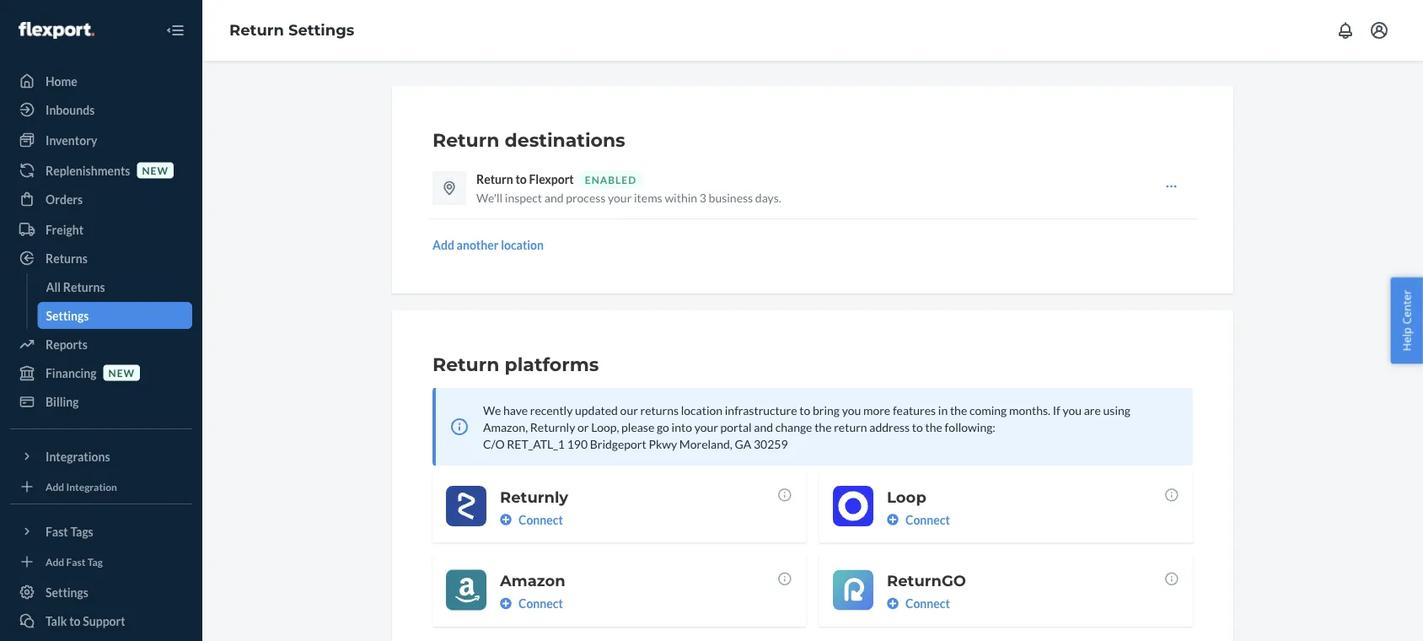 Task type: locate. For each thing, give the bounding box(es) containing it.
we'll
[[477, 190, 503, 205]]

1 horizontal spatial you
[[1063, 403, 1082, 417]]

new for replenishments
[[142, 164, 169, 176]]

portal
[[721, 420, 752, 434]]

0 vertical spatial location
[[501, 237, 544, 252]]

add for add fast tag
[[46, 555, 64, 568]]

fast inside dropdown button
[[46, 524, 68, 539]]

new down the reports link
[[108, 366, 135, 379]]

1 vertical spatial returnly
[[500, 488, 569, 506]]

change
[[776, 420, 813, 434]]

location right another
[[501, 237, 544, 252]]

connect down loop
[[906, 512, 951, 527]]

platforms
[[505, 353, 599, 376]]

ga
[[735, 437, 752, 451]]

1 vertical spatial settings
[[46, 308, 89, 323]]

0 horizontal spatial your
[[608, 190, 632, 205]]

new up orders link
[[142, 164, 169, 176]]

connect
[[519, 512, 563, 527], [906, 512, 951, 527], [519, 596, 563, 611], [906, 596, 951, 611]]

add inside add another location button
[[433, 237, 455, 252]]

the
[[951, 403, 968, 417], [815, 420, 832, 434], [926, 420, 943, 434]]

fast tags button
[[10, 518, 192, 545]]

0 vertical spatial new
[[142, 164, 169, 176]]

2 vertical spatial settings
[[46, 585, 89, 599]]

destinations
[[505, 129, 626, 151]]

0 vertical spatial settings link
[[38, 302, 192, 329]]

add down fast tags
[[46, 555, 64, 568]]

0 vertical spatial returnly
[[530, 420, 576, 434]]

home
[[46, 74, 77, 88]]

add left another
[[433, 237, 455, 252]]

months.
[[1010, 403, 1051, 417]]

connect up amazon on the left of page
[[519, 512, 563, 527]]

talk to support button
[[10, 607, 192, 634]]

add inside the add fast tag link
[[46, 555, 64, 568]]

go
[[657, 420, 670, 434]]

moreland,
[[680, 437, 733, 451]]

add for add integration
[[46, 480, 64, 493]]

add integration
[[46, 480, 117, 493]]

days.
[[756, 190, 782, 205]]

return settings link
[[229, 21, 355, 39]]

the down bring
[[815, 420, 832, 434]]

freight link
[[10, 216, 192, 243]]

returns
[[46, 251, 88, 265], [63, 280, 105, 294]]

returns right all
[[63, 280, 105, 294]]

all
[[46, 280, 61, 294]]

are
[[1085, 403, 1102, 417]]

plus circle image up amazon on the left of page
[[500, 514, 512, 526]]

return
[[229, 21, 284, 39], [433, 129, 500, 151], [477, 172, 513, 186], [433, 353, 500, 376]]

add inside add integration 'link'
[[46, 480, 64, 493]]

fast left the tag
[[66, 555, 86, 568]]

fast left tags
[[46, 524, 68, 539]]

add for add another location
[[433, 237, 455, 252]]

0 vertical spatial add
[[433, 237, 455, 252]]

2 you from the left
[[1063, 403, 1082, 417]]

1 vertical spatial location
[[681, 403, 723, 417]]

inventory
[[46, 133, 97, 147]]

integration
[[66, 480, 117, 493]]

reports
[[46, 337, 88, 351]]

add integration link
[[10, 477, 192, 497]]

open account menu image
[[1370, 20, 1390, 40]]

plus circle image
[[500, 514, 512, 526], [500, 598, 512, 609], [887, 598, 899, 609]]

orders
[[46, 192, 83, 206]]

billing link
[[10, 388, 192, 415]]

1 horizontal spatial new
[[142, 164, 169, 176]]

and down infrastructure
[[754, 420, 774, 434]]

connect down 'returngo' at bottom right
[[906, 596, 951, 611]]

connect button
[[500, 511, 563, 528], [887, 511, 951, 528], [500, 595, 563, 612]]

1 horizontal spatial location
[[681, 403, 723, 417]]

1 vertical spatial and
[[754, 420, 774, 434]]

connect down amazon on the left of page
[[519, 596, 563, 611]]

plus circle image inside 'connect' link
[[887, 598, 899, 609]]

settings link down all returns link in the top left of the page
[[38, 302, 192, 329]]

your up moreland,
[[695, 420, 719, 434]]

support
[[83, 614, 125, 628]]

and down 'flexport' at the top left of page
[[545, 190, 564, 205]]

settings
[[289, 21, 355, 39], [46, 308, 89, 323], [46, 585, 89, 599]]

0 horizontal spatial you
[[842, 403, 861, 417]]

fast
[[46, 524, 68, 539], [66, 555, 86, 568]]

1 horizontal spatial and
[[754, 420, 774, 434]]

reports link
[[10, 331, 192, 358]]

3
[[700, 190, 707, 205]]

return to flexport
[[477, 172, 574, 186]]

0 horizontal spatial location
[[501, 237, 544, 252]]

or
[[578, 420, 589, 434]]

1 vertical spatial new
[[108, 366, 135, 379]]

inbounds
[[46, 102, 95, 117]]

add
[[433, 237, 455, 252], [46, 480, 64, 493], [46, 555, 64, 568]]

0 vertical spatial returns
[[46, 251, 88, 265]]

all returns
[[46, 280, 105, 294]]

return for return settings
[[229, 21, 284, 39]]

the down in
[[926, 420, 943, 434]]

0 horizontal spatial and
[[545, 190, 564, 205]]

returns down freight at left top
[[46, 251, 88, 265]]

connect button up amazon on the left of page
[[500, 511, 563, 528]]

you right if
[[1063, 403, 1082, 417]]

0 vertical spatial fast
[[46, 524, 68, 539]]

1 vertical spatial settings link
[[10, 579, 192, 606]]

connect button down loop
[[887, 511, 951, 528]]

plus circle image down amazon on the left of page
[[500, 598, 512, 609]]

connect button down amazon on the left of page
[[500, 595, 563, 612]]

0 horizontal spatial new
[[108, 366, 135, 379]]

settings link
[[38, 302, 192, 329], [10, 579, 192, 606]]

1 vertical spatial add
[[46, 480, 64, 493]]

to down features
[[913, 420, 924, 434]]

plus circle image down 'returngo' at bottom right
[[887, 598, 899, 609]]

tag
[[88, 555, 103, 568]]

location
[[501, 237, 544, 252], [681, 403, 723, 417]]

settings link up talk to support button
[[10, 579, 192, 606]]

location up into
[[681, 403, 723, 417]]

1 horizontal spatial your
[[695, 420, 719, 434]]

close navigation image
[[165, 20, 186, 40]]

2 vertical spatial add
[[46, 555, 64, 568]]

add left integration
[[46, 480, 64, 493]]

your inside we have recently updated our returns location infrastructure to bring you more features in the coming months. if you are using amazon, returnly or loop, please go into your portal and change the return address to the following: c/o ret_atl_1 190 bridgeport pkwy moreland, ga 30259
[[695, 420, 719, 434]]

flexport
[[529, 172, 574, 186]]

0 vertical spatial and
[[545, 190, 564, 205]]

address
[[870, 420, 910, 434]]

0 vertical spatial your
[[608, 190, 632, 205]]

returns
[[641, 403, 679, 417]]

returnly inside we have recently updated our returns location infrastructure to bring you more features in the coming months. if you are using amazon, returnly or loop, please go into your portal and change the return address to the following: c/o ret_atl_1 190 bridgeport pkwy moreland, ga 30259
[[530, 420, 576, 434]]

you up return
[[842, 403, 861, 417]]

your down enabled
[[608, 190, 632, 205]]

in
[[939, 403, 948, 417]]

please
[[622, 420, 655, 434]]

to right talk
[[69, 614, 81, 628]]

the right in
[[951, 403, 968, 417]]

recently
[[530, 403, 573, 417]]

1 vertical spatial your
[[695, 420, 719, 434]]

items
[[634, 190, 663, 205]]

return destinations
[[433, 129, 626, 151]]

inbounds link
[[10, 96, 192, 123]]

plus circle image for returnly
[[500, 514, 512, 526]]

returnly down 'recently'
[[530, 420, 576, 434]]

more
[[864, 403, 891, 417]]

return settings
[[229, 21, 355, 39]]

returnly
[[530, 420, 576, 434], [500, 488, 569, 506]]

new
[[142, 164, 169, 176], [108, 366, 135, 379]]

returnly down ret_atl_1
[[500, 488, 569, 506]]



Task type: describe. For each thing, give the bounding box(es) containing it.
0 horizontal spatial the
[[815, 420, 832, 434]]

we'll inspect and process your items within 3 business days.
[[477, 190, 782, 205]]

location inside button
[[501, 237, 544, 252]]

our
[[621, 403, 638, 417]]

if
[[1053, 403, 1061, 417]]

within
[[665, 190, 698, 205]]

we have recently updated our returns location infrastructure to bring you more features in the coming months. if you are using amazon, returnly or loop, please go into your portal and change the return address to the following: c/o ret_atl_1 190 bridgeport pkwy moreland, ga 30259
[[483, 403, 1131, 451]]

following:
[[945, 420, 996, 434]]

inventory link
[[10, 127, 192, 154]]

return for return destinations
[[433, 129, 500, 151]]

have
[[504, 403, 528, 417]]

location inside we have recently updated our returns location infrastructure to bring you more features in the coming months. if you are using amazon, returnly or loop, please go into your portal and change the return address to the following: c/o ret_atl_1 190 bridgeport pkwy moreland, ga 30259
[[681, 403, 723, 417]]

new for financing
[[108, 366, 135, 379]]

loop
[[887, 488, 927, 506]]

talk to support
[[46, 614, 125, 628]]

to up inspect
[[516, 172, 527, 186]]

all returns link
[[38, 273, 192, 300]]

return for return platforms
[[433, 353, 500, 376]]

to up change
[[800, 403, 811, 417]]

returngo
[[887, 572, 967, 590]]

talk
[[46, 614, 67, 628]]

connect button for amazon
[[500, 595, 563, 612]]

return for return to flexport
[[477, 172, 513, 186]]

fast tags
[[46, 524, 93, 539]]

add another location button
[[433, 236, 544, 253]]

return
[[834, 420, 868, 434]]

plus circle image for amazon
[[500, 598, 512, 609]]

1 you from the left
[[842, 403, 861, 417]]

connect link
[[887, 595, 1180, 612]]

pkwy
[[649, 437, 678, 451]]

help center button
[[1391, 277, 1424, 364]]

1 vertical spatial fast
[[66, 555, 86, 568]]

connect button for loop
[[887, 511, 951, 528]]

30259
[[754, 437, 788, 451]]

billing
[[46, 394, 79, 409]]

orders link
[[10, 186, 192, 213]]

into
[[672, 420, 693, 434]]

using
[[1104, 403, 1131, 417]]

help
[[1400, 327, 1415, 351]]

return platforms
[[433, 353, 599, 376]]

amazon
[[500, 572, 566, 590]]

c/o
[[483, 437, 505, 451]]

integrations
[[46, 449, 110, 464]]

help center
[[1400, 290, 1415, 351]]

coming
[[970, 403, 1007, 417]]

replenishments
[[46, 163, 130, 178]]

add another location
[[433, 237, 544, 252]]

connect for amazon
[[519, 596, 563, 611]]

loop,
[[592, 420, 620, 434]]

bring
[[813, 403, 840, 417]]

connect for loop
[[906, 512, 951, 527]]

add fast tag link
[[10, 552, 192, 572]]

2 horizontal spatial the
[[951, 403, 968, 417]]

inspect
[[505, 190, 543, 205]]

features
[[893, 403, 936, 417]]

integrations button
[[10, 443, 192, 470]]

another
[[457, 237, 499, 252]]

bridgeport
[[590, 437, 647, 451]]

enabled
[[585, 173, 637, 186]]

0 vertical spatial settings
[[289, 21, 355, 39]]

home link
[[10, 67, 192, 94]]

and inside we have recently updated our returns location infrastructure to bring you more features in the coming months. if you are using amazon, returnly or loop, please go into your portal and change the return address to the following: c/o ret_atl_1 190 bridgeport pkwy moreland, ga 30259
[[754, 420, 774, 434]]

open notifications image
[[1336, 20, 1356, 40]]

to inside talk to support button
[[69, 614, 81, 628]]

amazon,
[[483, 420, 528, 434]]

returns link
[[10, 245, 192, 272]]

financing
[[46, 366, 97, 380]]

ret_atl_1
[[507, 437, 565, 451]]

tags
[[70, 524, 93, 539]]

center
[[1400, 290, 1415, 324]]

1 horizontal spatial the
[[926, 420, 943, 434]]

1 vertical spatial returns
[[63, 280, 105, 294]]

connect for returnly
[[519, 512, 563, 527]]

190
[[567, 437, 588, 451]]

infrastructure
[[725, 403, 798, 417]]

we
[[483, 403, 501, 417]]

add fast tag
[[46, 555, 103, 568]]

updated
[[575, 403, 618, 417]]

freight
[[46, 222, 84, 237]]

process
[[566, 190, 606, 205]]

connect button for returnly
[[500, 511, 563, 528]]

plus circle image
[[887, 514, 899, 526]]

business
[[709, 190, 753, 205]]

flexport logo image
[[19, 22, 94, 39]]



Task type: vqa. For each thing, say whether or not it's contained in the screenshot.
bottom STORAGE
no



